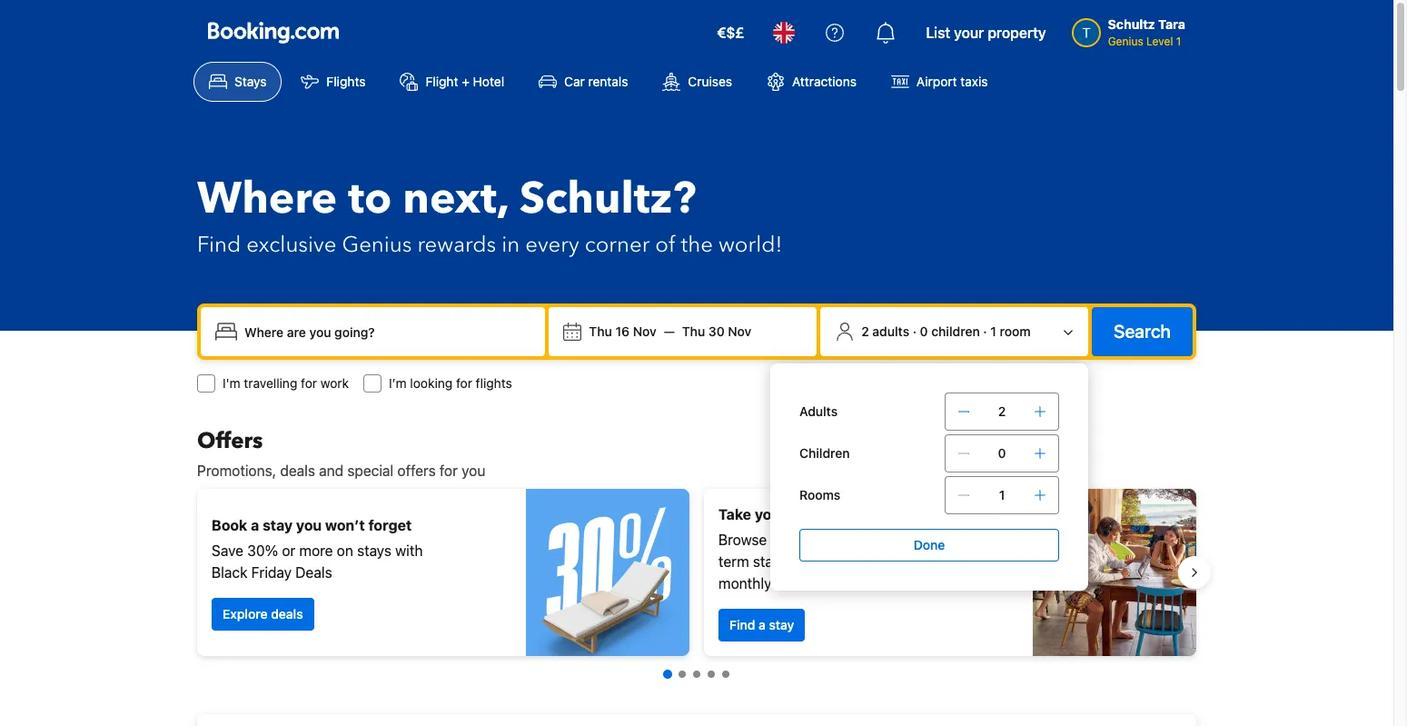 Task type: locate. For each thing, give the bounding box(es) containing it.
rates.
[[776, 575, 813, 592]]

1 vertical spatial genius
[[342, 230, 412, 260]]

you up more
[[296, 517, 322, 534]]

0 horizontal spatial 0
[[920, 324, 929, 339]]

0 horizontal spatial you
[[296, 517, 322, 534]]

region containing take your longest holiday yet
[[183, 482, 1212, 664]]

yet
[[901, 506, 923, 523]]

find down "where"
[[197, 230, 241, 260]]

you inside book a stay you won't forget save 30% or more on stays with black friday deals
[[296, 517, 322, 534]]

0 horizontal spatial 2
[[862, 324, 870, 339]]

1 vertical spatial stay
[[769, 617, 795, 633]]

deals right the explore
[[271, 606, 303, 622]]

find
[[197, 230, 241, 260], [730, 617, 756, 633]]

you
[[462, 463, 486, 479], [296, 517, 322, 534]]

0 horizontal spatial a
[[251, 517, 259, 534]]

in
[[502, 230, 520, 260]]

region
[[183, 482, 1212, 664]]

for left 'work'
[[301, 375, 317, 391]]

take
[[719, 506, 752, 523]]

2 thu from the left
[[682, 324, 706, 339]]

0
[[920, 324, 929, 339], [998, 445, 1007, 461]]

+
[[462, 74, 470, 89]]

0 vertical spatial stay
[[263, 517, 293, 534]]

your inside take your longest holiday yet browse properties offering long- term stays, many at reduced monthly rates.
[[755, 506, 787, 523]]

1 vertical spatial 1
[[991, 324, 997, 339]]

airport taxis
[[917, 74, 989, 89]]

0 horizontal spatial 1
[[991, 324, 997, 339]]

0 vertical spatial you
[[462, 463, 486, 479]]

nov right 30
[[728, 324, 752, 339]]

rooms
[[800, 487, 841, 503]]

thu left 30
[[682, 324, 706, 339]]

every
[[525, 230, 580, 260]]

· right children
[[984, 324, 988, 339]]

30%
[[247, 543, 278, 559]]

genius down schultz
[[1109, 35, 1144, 48]]

stay
[[263, 517, 293, 534], [769, 617, 795, 633]]

1 horizontal spatial find
[[730, 617, 756, 633]]

black
[[212, 564, 248, 581]]

done button
[[800, 529, 1060, 562]]

0 vertical spatial 2
[[862, 324, 870, 339]]

0 horizontal spatial genius
[[342, 230, 412, 260]]

2 horizontal spatial 1
[[1177, 35, 1182, 48]]

progress bar
[[664, 670, 730, 679]]

car rentals
[[565, 74, 628, 89]]

on
[[337, 543, 353, 559]]

1 horizontal spatial 1
[[1000, 487, 1006, 503]]

0 horizontal spatial nov
[[633, 324, 657, 339]]

your right take
[[755, 506, 787, 523]]

for right offers
[[440, 463, 458, 479]]

genius down to
[[342, 230, 412, 260]]

adults
[[800, 404, 838, 419]]

0 vertical spatial find
[[197, 230, 241, 260]]

a inside book a stay you won't forget save 30% or more on stays with black friday deals
[[251, 517, 259, 534]]

book a stay you won't forget save 30% or more on stays with black friday deals
[[212, 517, 423, 581]]

i'm travelling for work
[[223, 375, 349, 391]]

monthly
[[719, 575, 772, 592]]

2
[[862, 324, 870, 339], [999, 404, 1006, 419]]

genius inside schultz tara genius level 1
[[1109, 35, 1144, 48]]

property
[[988, 25, 1047, 41]]

a right book
[[251, 517, 259, 534]]

stay for find
[[769, 617, 795, 633]]

offering
[[843, 532, 894, 548]]

rentals
[[589, 74, 628, 89]]

€$£ button
[[706, 11, 756, 55]]

0 vertical spatial a
[[251, 517, 259, 534]]

list
[[926, 25, 951, 41]]

0 vertical spatial 1
[[1177, 35, 1182, 48]]

travelling
[[244, 375, 298, 391]]

deals inside offers promotions, deals and special offers for you
[[280, 463, 315, 479]]

0 vertical spatial genius
[[1109, 35, 1144, 48]]

0 horizontal spatial stay
[[263, 517, 293, 534]]

1 inside button
[[991, 324, 997, 339]]

book
[[212, 517, 247, 534]]

1 horizontal spatial a
[[759, 617, 766, 633]]

1 horizontal spatial 2
[[999, 404, 1006, 419]]

1 vertical spatial deals
[[271, 606, 303, 622]]

1 · from the left
[[913, 324, 917, 339]]

1 vertical spatial 2
[[999, 404, 1006, 419]]

your
[[955, 25, 985, 41], [755, 506, 787, 523]]

of
[[656, 230, 676, 260]]

cruises link
[[648, 62, 748, 102]]

2 left the adults
[[862, 324, 870, 339]]

1 horizontal spatial you
[[462, 463, 486, 479]]

you right offers
[[462, 463, 486, 479]]

next,
[[403, 169, 509, 229]]

1 horizontal spatial stay
[[769, 617, 795, 633]]

a for book
[[251, 517, 259, 534]]

1 horizontal spatial nov
[[728, 324, 752, 339]]

find inside region
[[730, 617, 756, 633]]

browse
[[719, 532, 767, 548]]

0 horizontal spatial find
[[197, 230, 241, 260]]

0 horizontal spatial your
[[755, 506, 787, 523]]

stays,
[[753, 554, 792, 570]]

i'm
[[223, 375, 241, 391]]

car
[[565, 74, 585, 89]]

1 horizontal spatial genius
[[1109, 35, 1144, 48]]

stay down rates.
[[769, 617, 795, 633]]

stay inside book a stay you won't forget save 30% or more on stays with black friday deals
[[263, 517, 293, 534]]

0 horizontal spatial thu
[[589, 324, 612, 339]]

flights
[[476, 375, 512, 391]]

explore deals
[[223, 606, 303, 622]]

1 vertical spatial find
[[730, 617, 756, 633]]

flight + hotel
[[426, 74, 505, 89]]

2 adults · 0 children · 1 room button
[[828, 314, 1082, 349]]

0 vertical spatial deals
[[280, 463, 315, 479]]

1 up done button
[[1000, 487, 1006, 503]]

2 for 2
[[999, 404, 1006, 419]]

a
[[251, 517, 259, 534], [759, 617, 766, 633]]

booking.com image
[[208, 22, 339, 44]]

0 vertical spatial your
[[955, 25, 985, 41]]

2 inside button
[[862, 324, 870, 339]]

tara
[[1159, 16, 1186, 32]]

stay up the or
[[263, 517, 293, 534]]

thu left 16
[[589, 324, 612, 339]]

nov right 16
[[633, 324, 657, 339]]

many
[[796, 554, 831, 570]]

1 inside schultz tara genius level 1
[[1177, 35, 1182, 48]]

or
[[282, 543, 296, 559]]

find down monthly
[[730, 617, 756, 633]]

flight + hotel link
[[385, 62, 520, 102]]

room
[[1000, 324, 1031, 339]]

1 vertical spatial your
[[755, 506, 787, 523]]

your for longest
[[755, 506, 787, 523]]

where
[[197, 169, 337, 229]]

properties
[[771, 532, 839, 548]]

0 horizontal spatial ·
[[913, 324, 917, 339]]

a down monthly
[[759, 617, 766, 633]]

stays
[[235, 74, 267, 89]]

a inside find a stay link
[[759, 617, 766, 633]]

offers
[[398, 463, 436, 479]]

find a stay
[[730, 617, 795, 633]]

for left flights
[[456, 375, 473, 391]]

deals
[[280, 463, 315, 479], [271, 606, 303, 622]]

· right the adults
[[913, 324, 917, 339]]

with
[[396, 543, 423, 559]]

list your property link
[[916, 11, 1058, 55]]

work
[[321, 375, 349, 391]]

1 horizontal spatial ·
[[984, 324, 988, 339]]

deals left and
[[280, 463, 315, 479]]

·
[[913, 324, 917, 339], [984, 324, 988, 339]]

1 horizontal spatial your
[[955, 25, 985, 41]]

1 nov from the left
[[633, 324, 657, 339]]

stays
[[357, 543, 392, 559]]

1 thu from the left
[[589, 324, 612, 339]]

0 vertical spatial 0
[[920, 324, 929, 339]]

1 vertical spatial you
[[296, 517, 322, 534]]

offers
[[197, 426, 263, 456]]

for for flights
[[456, 375, 473, 391]]

1 vertical spatial 0
[[998, 445, 1007, 461]]

genius
[[1109, 35, 1144, 48], [342, 230, 412, 260]]

2 down room
[[999, 404, 1006, 419]]

1 horizontal spatial thu
[[682, 324, 706, 339]]

1 down tara
[[1177, 35, 1182, 48]]

won't
[[325, 517, 365, 534]]

1 left room
[[991, 324, 997, 339]]

1 vertical spatial a
[[759, 617, 766, 633]]

your right list
[[955, 25, 985, 41]]

nov
[[633, 324, 657, 339], [728, 324, 752, 339]]

cruises
[[688, 74, 733, 89]]

2 · from the left
[[984, 324, 988, 339]]



Task type: vqa. For each thing, say whether or not it's contained in the screenshot.
Half Moon Bay Beach's mi
no



Task type: describe. For each thing, give the bounding box(es) containing it.
forget
[[369, 517, 412, 534]]

search button
[[1093, 307, 1193, 356]]

your account menu schultz tara genius level 1 element
[[1072, 8, 1193, 50]]

the
[[681, 230, 713, 260]]

save
[[212, 543, 244, 559]]

level
[[1147, 35, 1174, 48]]

to
[[348, 169, 392, 229]]

flight
[[426, 74, 458, 89]]

term
[[719, 554, 750, 570]]

thu 16 nov — thu 30 nov
[[589, 324, 752, 339]]

list your property
[[926, 25, 1047, 41]]

offers promotions, deals and special offers for you
[[197, 426, 486, 479]]

find inside where to next, schultz? find exclusive genius rewards in every corner of the world!
[[197, 230, 241, 260]]

more
[[299, 543, 333, 559]]

long-
[[898, 532, 933, 548]]

hotel
[[473, 74, 505, 89]]

thu 30 nov button
[[675, 315, 759, 348]]

deals
[[296, 564, 332, 581]]

stays link
[[194, 62, 282, 102]]

corner
[[585, 230, 650, 260]]

schultz?
[[520, 169, 697, 229]]

attractions
[[793, 74, 857, 89]]

taxis
[[961, 74, 989, 89]]

explore deals link
[[212, 598, 314, 631]]

Where are you going? field
[[237, 315, 538, 348]]

you inside offers promotions, deals and special offers for you
[[462, 463, 486, 479]]

take your longest holiday yet image
[[1033, 489, 1197, 656]]

where to next, schultz? find exclusive genius rewards in every corner of the world!
[[197, 169, 783, 260]]

2 vertical spatial 1
[[1000, 487, 1006, 503]]

find a stay link
[[719, 609, 806, 642]]

flights link
[[286, 62, 381, 102]]

1 horizontal spatial 0
[[998, 445, 1007, 461]]

i'm
[[389, 375, 407, 391]]

30
[[709, 324, 725, 339]]

search for black friday deals on stays image
[[526, 489, 690, 656]]

search
[[1114, 321, 1172, 342]]

done
[[914, 537, 946, 553]]

for inside offers promotions, deals and special offers for you
[[440, 463, 458, 479]]

thu 16 nov button
[[582, 315, 664, 348]]

€$£
[[717, 25, 745, 41]]

friday
[[251, 564, 292, 581]]

attractions link
[[752, 62, 872, 102]]

car rentals link
[[524, 62, 644, 102]]

i'm looking for flights
[[389, 375, 512, 391]]

schultz
[[1109, 16, 1156, 32]]

and
[[319, 463, 344, 479]]

at
[[835, 554, 848, 570]]

world!
[[719, 230, 783, 260]]

airport taxis link
[[876, 62, 1004, 102]]

schultz tara genius level 1
[[1109, 16, 1186, 48]]

looking
[[410, 375, 453, 391]]

0 inside 2 adults · 0 children · 1 room button
[[920, 324, 929, 339]]

special
[[348, 463, 394, 479]]

children
[[800, 445, 850, 461]]

your for property
[[955, 25, 985, 41]]

exclusive
[[247, 230, 337, 260]]

promotions,
[[197, 463, 276, 479]]

stay for book
[[263, 517, 293, 534]]

children
[[932, 324, 980, 339]]

—
[[664, 324, 675, 339]]

2 nov from the left
[[728, 324, 752, 339]]

adults
[[873, 324, 910, 339]]

genius inside where to next, schultz? find exclusive genius rewards in every corner of the world!
[[342, 230, 412, 260]]

progress bar inside "offers" main content
[[664, 670, 730, 679]]

a for find
[[759, 617, 766, 633]]

flights
[[327, 74, 366, 89]]

rewards
[[418, 230, 496, 260]]

holiday
[[847, 506, 898, 523]]

deals inside explore deals link
[[271, 606, 303, 622]]

2 adults · 0 children · 1 room
[[862, 324, 1031, 339]]

offers main content
[[183, 426, 1212, 726]]

take your longest holiday yet browse properties offering long- term stays, many at reduced monthly rates.
[[719, 506, 933, 592]]

reduced
[[852, 554, 906, 570]]

2 for 2 adults · 0 children · 1 room
[[862, 324, 870, 339]]

16
[[616, 324, 630, 339]]

for for work
[[301, 375, 317, 391]]

airport
[[917, 74, 958, 89]]

longest
[[790, 506, 843, 523]]



